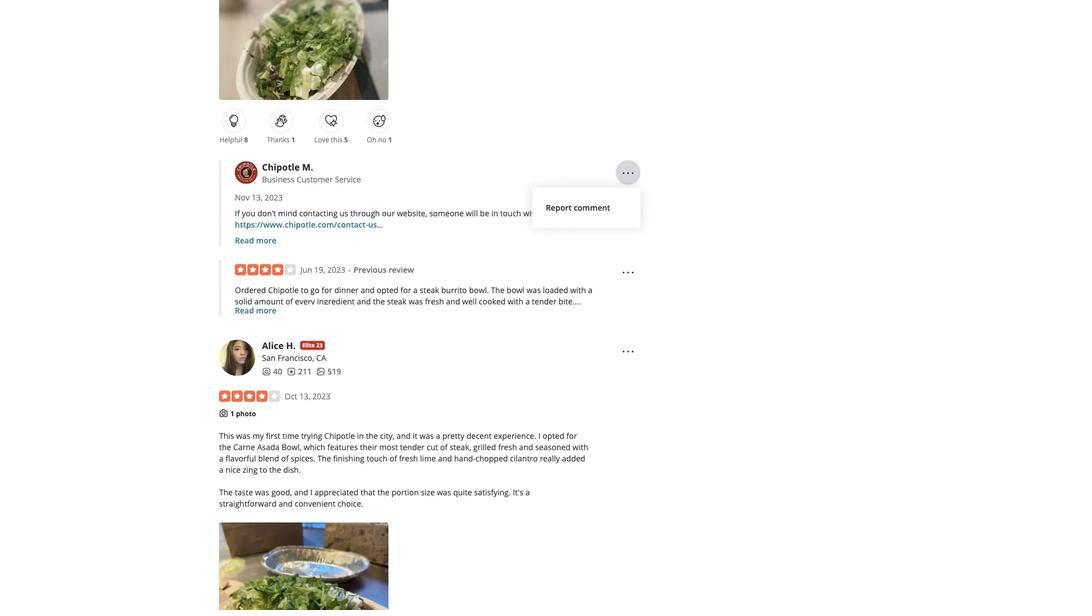 Task type: describe. For each thing, give the bounding box(es) containing it.
cold,
[[365, 308, 382, 318]]

a left nice
[[219, 464, 224, 475]]

which
[[304, 442, 325, 452]]

and down the cut
[[438, 453, 452, 464]]

chipotle inside this was my first time trying chipotle in the city, and it was a pretty decent experience. i opted for the carne asada bowl, which features their most tender cut of steak, grilled fresh and seasoned with a flavorful blend of spices. the finishing touch of fresh lime and hand-chopped cilantro really added a nice zing to the dish.
[[324, 430, 355, 441]]

and left it
[[397, 430, 411, 441]]

alice h.
[[262, 339, 296, 352]]

oct
[[285, 391, 297, 402]]

read for chipotle m.
[[235, 235, 254, 246]]

jun 19, 2023
[[301, 265, 346, 275]]

to inside this was my first time trying chipotle in the city, and it was a pretty decent experience. i opted for the carne asada bowl, which features their most tender cut of steak, grilled fresh and seasoned with a flavorful blend of spices. the finishing touch of fresh lime and hand-chopped cilantro really added a nice zing to the dish.
[[260, 464, 267, 475]]

1 vertical spatial fresh
[[498, 442, 517, 452]]

choice.
[[338, 498, 363, 509]]

bite.
[[559, 296, 575, 307]]

touch inside if you don't mind contacting us through our website, someone will be in touch with you directly: https://www.chipotle.com/contact-us
[[500, 208, 522, 219]]

0 horizontal spatial for
[[322, 285, 332, 296]]

asada
[[257, 442, 280, 452]]

211
[[298, 366, 312, 377]]

touch inside this was my first time trying chipotle in the city, and it was a pretty decent experience. i opted for the carne asada bowl, which features their most tender cut of steak, grilled fresh and seasoned with a flavorful blend of spices. the finishing touch of fresh lime and hand-chopped cilantro really added a nice zing to the dish.
[[367, 453, 388, 464]]

elite 23 san francisco, ca
[[262, 342, 326, 364]]

fixed
[[258, 319, 276, 330]]

2023 for jun 19, 2023
[[327, 265, 346, 275]]

0 horizontal spatial steak
[[387, 296, 407, 307]]

that inside ordered chipotle to go for dinner and opted for a steak burrito bowl. the bowl was loaded with a solid amount of every ingredient and the steak was fresh and well cooked with a tender bite. unfortunately, the entire meal was cold, even though the commute was only 15 min, but that was easily fixed with a quick zap in the microwave.
[[562, 308, 577, 318]]

(1 reaction) element for oh no 1
[[388, 135, 392, 145]]

bowl
[[507, 285, 525, 296]]

it's
[[513, 487, 524, 498]]

chipotle m. business customer service
[[262, 161, 361, 185]]

read more for chipotle m.
[[235, 235, 277, 246]]

-
[[235, 231, 238, 241]]

(5 reactions) element
[[344, 135, 348, 145]]

every
[[295, 296, 315, 307]]

tender inside this was my first time trying chipotle in the city, and it was a pretty decent experience. i opted for the carne asada bowl, which features their most tender cut of steak, grilled fresh and seasoned with a flavorful blend of spices. the finishing touch of fresh lime and hand-chopped cilantro really added a nice zing to the dish.
[[400, 442, 425, 452]]

to inside ordered chipotle to go for dinner and opted for a steak burrito bowl. the bowl was loaded with a solid amount of every ingredient and the steak was fresh and well cooked with a tender bite. unfortunately, the entire meal was cold, even though the commute was only 15 min, but that was easily fixed with a quick zap in the microwave.
[[301, 285, 309, 296]]

good,
[[272, 487, 292, 498]]

taste
[[235, 487, 253, 498]]

cilantro
[[510, 453, 538, 464]]

commute
[[447, 308, 482, 318]]

chopped
[[476, 453, 508, 464]]

8
[[244, 135, 248, 145]]

easily
[[235, 319, 256, 330]]

read for jun 19, 2023
[[235, 305, 254, 316]]

min,
[[529, 308, 545, 318]]

elite 23 link
[[300, 341, 325, 350]]

city,
[[380, 430, 395, 441]]

1 horizontal spatial steak
[[420, 285, 439, 296]]

carne
[[233, 442, 255, 452]]

of inside ordered chipotle to go for dinner and opted for a steak burrito bowl. the bowl was loaded with a solid amount of every ingredient and the steak was fresh and well cooked with a tender bite. unfortunately, the entire meal was cold, even though the commute was only 15 min, but that was easily fixed with a quick zap in the microwave.
[[286, 296, 293, 307]]

the right zap
[[348, 319, 360, 330]]

spices.
[[291, 453, 316, 464]]

lime
[[420, 453, 436, 464]]

0 vertical spatial 4 star rating image
[[235, 264, 296, 276]]

1 photo link
[[230, 409, 256, 418]]

2023 for nov 13, 2023
[[265, 192, 283, 203]]

menu image
[[622, 167, 635, 180]]

with inside if you don't mind contacting us through our website, someone will be in touch with you directly: https://www.chipotle.com/contact-us
[[524, 208, 539, 219]]

our
[[382, 208, 395, 219]]

steak,
[[450, 442, 471, 452]]

i inside this was my first time trying chipotle in the city, and it was a pretty decent experience. i opted for the carne asada bowl, which features their most tender cut of steak, grilled fresh and seasoned with a flavorful blend of spices. the finishing touch of fresh lime and hand-chopped cilantro really added a nice zing to the dish.
[[539, 430, 541, 441]]

quite
[[453, 487, 472, 498]]

chipotle inside ordered chipotle to go for dinner and opted for a steak burrito bowl. the bowl was loaded with a solid amount of every ingredient and the steak was fresh and well cooked with a tender bite. unfortunately, the entire meal was cold, even though the commute was only 15 min, but that was easily fixed with a quick zap in the microwave.
[[268, 285, 299, 296]]

the inside ordered chipotle to go for dinner and opted for a steak burrito bowl. the bowl was loaded with a solid amount of every ingredient and the steak was fresh and well cooked with a tender bite. unfortunately, the entire meal was cold, even though the commute was only 15 min, but that was easily fixed with a quick zap in the microwave.
[[491, 285, 505, 296]]

loaded
[[543, 285, 568, 296]]

a left quick
[[296, 319, 300, 330]]

photo
[[236, 409, 256, 418]]

bowl.
[[469, 285, 489, 296]]

was right but
[[579, 308, 593, 318]]

even
[[384, 308, 402, 318]]

most
[[380, 442, 398, 452]]

with inside this was my first time trying chipotle in the city, and it was a pretty decent experience. i opted for the carne asada bowl, which features their most tender cut of steak, grilled fresh and seasoned with a flavorful blend of spices. the finishing touch of fresh lime and hand-chopped cilantro really added a nice zing to the dish.
[[573, 442, 589, 452]]

customer
[[297, 174, 333, 185]]

was down cooked
[[484, 308, 498, 318]]

the up their
[[366, 430, 378, 441]]

16 photos v2 image
[[316, 367, 325, 376]]

the up cold, in the bottom of the page
[[373, 296, 385, 307]]

and down good,
[[279, 498, 293, 509]]

in inside ordered chipotle to go for dinner and opted for a steak burrito bowl. the bowl was loaded with a solid amount of every ingredient and the steak was fresh and well cooked with a tender bite. unfortunately, the entire meal was cold, even though the commute was only 15 min, but that was easily fixed with a quick zap in the microwave.
[[339, 319, 346, 330]]

my
[[253, 430, 264, 441]]

that inside the taste was good, and i appreciated that the portion size was quite satisfying. it's a straightforward and convenient choice.
[[361, 487, 376, 498]]

was right size
[[437, 487, 451, 498]]

the down this
[[219, 442, 231, 452]]

love
[[315, 135, 329, 145]]

the inside the taste was good, and i appreciated that the portion size was quite satisfying. it's a straightforward and convenient choice.
[[219, 487, 233, 498]]

grilled
[[473, 442, 496, 452]]

decent
[[467, 430, 492, 441]]

was right it
[[420, 430, 434, 441]]

read more for jun 19, 2023
[[235, 305, 277, 316]]

13, for oct
[[299, 391, 310, 402]]

13, for nov
[[252, 192, 263, 203]]

san
[[262, 353, 276, 364]]

1 horizontal spatial for
[[401, 285, 411, 296]]

https://www.chipotle.com/contact-us link
[[235, 219, 377, 230]]

francisco,
[[278, 353, 314, 364]]

16 review v2 image
[[287, 367, 296, 376]]

with up bite.
[[571, 285, 586, 296]]

zap
[[324, 319, 337, 330]]

23
[[316, 342, 323, 349]]

was up though
[[409, 296, 423, 307]]

with down 'bowl'
[[508, 296, 524, 307]]

nov 13, 2023
[[235, 192, 283, 203]]

well
[[462, 296, 477, 307]]

ordered chipotle to go for dinner and opted for a steak burrito bowl. the bowl was loaded with a solid amount of every ingredient and the steak was fresh and well cooked with a tender bite. unfortunately, the entire meal was cold, even though the commute was only 15 min, but that was easily fixed with a quick zap in the microwave.
[[235, 285, 593, 330]]

the inside the taste was good, and i appreciated that the portion size was quite satisfying. it's a straightforward and convenient choice.
[[378, 487, 390, 498]]

519
[[328, 366, 341, 377]]

photos element
[[316, 366, 341, 377]]

2023 for oct 13, 2023
[[313, 391, 331, 402]]

https://www.chipotle.com/contact-
[[235, 219, 368, 230]]

business
[[262, 174, 295, 185]]

microwave.
[[362, 319, 404, 330]]

fresh inside ordered chipotle to go for dinner and opted for a steak burrito bowl. the bowl was loaded with a solid amount of every ingredient and the steak was fresh and well cooked with a tender bite. unfortunately, the entire meal was cold, even though the commute was only 15 min, but that was easily fixed with a quick zap in the microwave.
[[425, 296, 444, 307]]

thanks 1
[[267, 135, 295, 145]]

portion
[[392, 487, 419, 498]]

and down previous
[[361, 285, 375, 296]]

nov
[[235, 192, 250, 203]]

and up cold, in the bottom of the page
[[357, 296, 371, 307]]

added
[[562, 453, 586, 464]]

alice
[[262, 339, 284, 352]]

h.
[[286, 339, 296, 352]]

the down every
[[290, 308, 303, 318]]

mind
[[278, 208, 297, 219]]

1 horizontal spatial 1
[[292, 135, 295, 145]]

thanks
[[267, 135, 290, 145]]

only
[[501, 308, 516, 318]]

16 friends v2 image
[[262, 367, 271, 376]]

review
[[389, 265, 414, 275]]

size
[[421, 487, 435, 498]]



Task type: locate. For each thing, give the bounding box(es) containing it.
the left portion
[[378, 487, 390, 498]]

1 read more from the top
[[235, 235, 277, 246]]

entire
[[305, 308, 326, 318]]

to left go
[[301, 285, 309, 296]]

go
[[311, 285, 320, 296]]

of
[[286, 296, 293, 307], [440, 442, 448, 452], [281, 453, 289, 464], [390, 453, 397, 464]]

blend
[[258, 453, 279, 464]]

0 vertical spatial touch
[[500, 208, 522, 219]]

cooked
[[479, 296, 506, 307]]

2 horizontal spatial fresh
[[498, 442, 517, 452]]

this was my first time trying chipotle in the city, and it was a pretty decent experience. i opted for the carne asada bowl, which features their most tender cut of steak, grilled fresh and seasoned with a flavorful blend of spices. the finishing touch of fresh lime and hand-chopped cilantro really added a nice zing to the dish.
[[219, 430, 589, 475]]

i up convenient
[[310, 487, 313, 498]]

2 more from the top
[[256, 305, 277, 316]]

15
[[518, 308, 527, 318]]

features
[[327, 442, 358, 452]]

1 right no
[[388, 135, 392, 145]]

with right fixed
[[278, 319, 294, 330]]

1 vertical spatial in
[[339, 319, 346, 330]]

in right be
[[492, 208, 498, 219]]

0 vertical spatial that
[[562, 308, 577, 318]]

1 horizontal spatial fresh
[[425, 296, 444, 307]]

in inside this was my first time trying chipotle in the city, and it was a pretty decent experience. i opted for the carne asada bowl, which features their most tender cut of steak, grilled fresh and seasoned with a flavorful blend of spices. the finishing touch of fresh lime and hand-chopped cilantro really added a nice zing to the dish.
[[357, 430, 364, 441]]

tender inside ordered chipotle to go for dinner and opted for a steak burrito bowl. the bowl was loaded with a solid amount of every ingredient and the steak was fresh and well cooked with a tender bite. unfortunately, the entire meal was cold, even though the commute was only 15 min, but that was easily fixed with a quick zap in the microwave.
[[532, 296, 557, 307]]

1 vertical spatial steak
[[387, 296, 407, 307]]

a right it's at left bottom
[[526, 487, 530, 498]]

for right go
[[322, 285, 332, 296]]

0 horizontal spatial us
[[340, 208, 348, 219]]

read down if
[[235, 235, 254, 246]]

fresh left lime
[[399, 453, 418, 464]]

sheldon
[[238, 231, 268, 241]]

steak left burrito
[[420, 285, 439, 296]]

service
[[335, 174, 361, 185]]

read more button for chipotle m.
[[235, 235, 277, 246]]

someone
[[430, 208, 464, 219]]

2 read more button from the top
[[235, 305, 277, 316]]

read more button
[[235, 235, 277, 246], [235, 305, 277, 316]]

don't
[[258, 208, 276, 219]]

previous review
[[354, 265, 414, 275]]

opted up seasoned on the bottom of page
[[543, 430, 565, 441]]

0 vertical spatial fresh
[[425, 296, 444, 307]]

0 vertical spatial chipotle
[[262, 161, 300, 173]]

1 (1 reaction) element from the left
[[292, 135, 295, 145]]

love this 5
[[315, 135, 348, 145]]

previous
[[354, 265, 387, 275]]

us down through
[[368, 219, 377, 230]]

touch down their
[[367, 453, 388, 464]]

report comment button
[[542, 197, 632, 219]]

the taste was good, and i appreciated that the portion size was quite satisfying. it's a straightforward and convenient choice.
[[219, 487, 530, 509]]

0 horizontal spatial tender
[[400, 442, 425, 452]]

0 vertical spatial in
[[492, 208, 498, 219]]

was left cold, in the bottom of the page
[[349, 308, 363, 318]]

comment
[[574, 203, 611, 213]]

1 vertical spatial 4 star rating image
[[219, 391, 280, 402]]

2023
[[265, 192, 283, 203], [327, 265, 346, 275], [313, 391, 331, 402]]

in inside if you don't mind contacting us through our website, someone will be in touch with you directly: https://www.chipotle.com/contact-us
[[492, 208, 498, 219]]

cut
[[427, 442, 438, 452]]

really
[[540, 453, 560, 464]]

1 horizontal spatial 13,
[[299, 391, 310, 402]]

chipotle up business
[[262, 161, 300, 173]]

4 star rating image up photo
[[219, 391, 280, 402]]

was
[[527, 285, 541, 296], [409, 296, 423, 307], [349, 308, 363, 318], [484, 308, 498, 318], [579, 308, 593, 318], [236, 430, 251, 441], [420, 430, 434, 441], [255, 487, 269, 498], [437, 487, 451, 498]]

0 vertical spatial i
[[539, 430, 541, 441]]

fresh up though
[[425, 296, 444, 307]]

1 read from the top
[[235, 235, 254, 246]]

elite
[[302, 342, 315, 349]]

1 vertical spatial touch
[[367, 453, 388, 464]]

the right though
[[433, 308, 445, 318]]

1 horizontal spatial you
[[541, 208, 555, 219]]

a up 15
[[526, 296, 530, 307]]

you right if
[[242, 208, 256, 219]]

1 vertical spatial read more
[[235, 305, 277, 316]]

more up fixed
[[256, 305, 277, 316]]

0 vertical spatial read
[[235, 235, 254, 246]]

1 horizontal spatial that
[[562, 308, 577, 318]]

that up the choice.
[[361, 487, 376, 498]]

1 right 16 camera v2 icon at the bottom left of the page
[[230, 409, 234, 418]]

more for chipotle m.
[[256, 235, 277, 246]]

1 vertical spatial chipotle
[[268, 285, 299, 296]]

-sheldon
[[235, 231, 268, 241]]

you left directly:
[[541, 208, 555, 219]]

4 star rating image
[[235, 264, 296, 276], [219, 391, 280, 402]]

1 menu image from the top
[[622, 266, 635, 280]]

2 horizontal spatial 1
[[388, 135, 392, 145]]

2 horizontal spatial in
[[492, 208, 498, 219]]

0 vertical spatial more
[[256, 235, 277, 246]]

0 horizontal spatial the
[[219, 487, 233, 498]]

2023 down 16 photos v2
[[313, 391, 331, 402]]

1 vertical spatial 2023
[[327, 265, 346, 275]]

1 horizontal spatial (1 reaction) element
[[388, 135, 392, 145]]

convenient
[[295, 498, 336, 509]]

a left flavorful
[[219, 453, 224, 464]]

opted inside this was my first time trying chipotle in the city, and it was a pretty decent experience. i opted for the carne asada bowl, which features their most tender cut of steak, grilled fresh and seasoned with a flavorful blend of spices. the finishing touch of fresh lime and hand-chopped cilantro really added a nice zing to the dish.
[[543, 430, 565, 441]]

5
[[344, 135, 348, 145]]

1 horizontal spatial i
[[539, 430, 541, 441]]

1 read more button from the top
[[235, 235, 277, 246]]

opted inside ordered chipotle to go for dinner and opted for a steak burrito bowl. the bowl was loaded with a solid amount of every ingredient and the steak was fresh and well cooked with a tender bite. unfortunately, the entire meal was cold, even though the commute was only 15 min, but that was easily fixed with a quick zap in the microwave.
[[377, 285, 399, 296]]

quick
[[302, 319, 322, 330]]

2 read more from the top
[[235, 305, 277, 316]]

time
[[283, 430, 299, 441]]

with up added
[[573, 442, 589, 452]]

1 right thanks
[[292, 135, 295, 145]]

a up the cut
[[436, 430, 441, 441]]

alice h. link
[[262, 339, 296, 352]]

(1 reaction) element right no
[[388, 135, 392, 145]]

0 horizontal spatial touch
[[367, 453, 388, 464]]

fresh down experience.
[[498, 442, 517, 452]]

2 read from the top
[[235, 305, 254, 316]]

0 vertical spatial read more
[[235, 235, 277, 246]]

13, right nov
[[252, 192, 263, 203]]

more for jun 19, 2023
[[256, 305, 277, 316]]

dinner
[[335, 285, 359, 296]]

1 vertical spatial tender
[[400, 442, 425, 452]]

oh
[[367, 135, 377, 145]]

0 vertical spatial read more button
[[235, 235, 277, 246]]

photo of chipotle m. image
[[235, 162, 258, 184]]

menu image
[[622, 266, 635, 280], [622, 345, 635, 359]]

read more button down don't
[[235, 235, 277, 246]]

1 vertical spatial more
[[256, 305, 277, 316]]

0 horizontal spatial i
[[310, 487, 313, 498]]

read more down don't
[[235, 235, 277, 246]]

opted down previous review on the top
[[377, 285, 399, 296]]

i inside the taste was good, and i appreciated that the portion size was quite satisfying. it's a straightforward and convenient choice.
[[310, 487, 313, 498]]

2 vertical spatial in
[[357, 430, 364, 441]]

and up "cilantro"
[[519, 442, 533, 452]]

the
[[373, 296, 385, 307], [290, 308, 303, 318], [433, 308, 445, 318], [348, 319, 360, 330], [366, 430, 378, 441], [219, 442, 231, 452], [269, 464, 281, 475], [378, 487, 390, 498]]

1 vertical spatial to
[[260, 464, 267, 475]]

that down bite.
[[562, 308, 577, 318]]

friends element
[[262, 366, 282, 377]]

19,
[[314, 265, 325, 275]]

0 vertical spatial steak
[[420, 285, 439, 296]]

was right 'bowl'
[[527, 285, 541, 296]]

1 vertical spatial read
[[235, 305, 254, 316]]

for up seasoned on the bottom of page
[[567, 430, 577, 441]]

0 vertical spatial opted
[[377, 285, 399, 296]]

read up easily
[[235, 305, 254, 316]]

2 horizontal spatial for
[[567, 430, 577, 441]]

us left through
[[340, 208, 348, 219]]

1 horizontal spatial the
[[318, 453, 331, 464]]

2 vertical spatial fresh
[[399, 453, 418, 464]]

1 vertical spatial menu image
[[622, 345, 635, 359]]

1 horizontal spatial to
[[301, 285, 309, 296]]

2 vertical spatial 2023
[[313, 391, 331, 402]]

of down bowl, at the bottom left of page
[[281, 453, 289, 464]]

jun
[[301, 265, 312, 275]]

read
[[235, 235, 254, 246], [235, 305, 254, 316]]

0 horizontal spatial opted
[[377, 285, 399, 296]]

0 vertical spatial the
[[491, 285, 505, 296]]

and up convenient
[[294, 487, 308, 498]]

the up cooked
[[491, 285, 505, 296]]

directly:
[[557, 208, 586, 219]]

(1 reaction) element
[[292, 135, 295, 145], [388, 135, 392, 145]]

a up though
[[413, 285, 418, 296]]

to down blend
[[260, 464, 267, 475]]

oct 13, 2023
[[285, 391, 331, 402]]

more
[[256, 235, 277, 246], [256, 305, 277, 316]]

0 horizontal spatial in
[[339, 319, 346, 330]]

2 menu image from the top
[[622, 345, 635, 359]]

1 horizontal spatial opted
[[543, 430, 565, 441]]

appreciated
[[315, 487, 359, 498]]

tender down it
[[400, 442, 425, 452]]

the down "which"
[[318, 453, 331, 464]]

1 horizontal spatial tender
[[532, 296, 557, 307]]

more down don't
[[256, 235, 277, 246]]

straightforward
[[219, 498, 277, 509]]

a right 'loaded'
[[588, 285, 593, 296]]

0 horizontal spatial 13,
[[252, 192, 263, 203]]

in right zap
[[339, 319, 346, 330]]

contacting
[[299, 208, 338, 219]]

helpful
[[220, 135, 242, 145]]

1 vertical spatial opted
[[543, 430, 565, 441]]

1 vertical spatial 13,
[[299, 391, 310, 402]]

of left every
[[286, 296, 293, 307]]

0 vertical spatial tender
[[532, 296, 557, 307]]

read more button up easily
[[235, 305, 277, 316]]

0 vertical spatial 13,
[[252, 192, 263, 203]]

of down most
[[390, 453, 397, 464]]

i up seasoned on the bottom of page
[[539, 430, 541, 441]]

steak
[[420, 285, 439, 296], [387, 296, 407, 307]]

this
[[331, 135, 343, 145]]

though
[[404, 308, 431, 318]]

steak up even
[[387, 296, 407, 307]]

read more
[[235, 235, 277, 246], [235, 305, 277, 316]]

0 horizontal spatial to
[[260, 464, 267, 475]]

2 (1 reaction) element from the left
[[388, 135, 392, 145]]

meal
[[328, 308, 347, 318]]

reviews element
[[287, 366, 312, 377]]

ca
[[316, 353, 326, 364]]

2 vertical spatial chipotle
[[324, 430, 355, 441]]

will
[[466, 208, 478, 219]]

1 vertical spatial us
[[368, 219, 377, 230]]

amount
[[254, 296, 283, 307]]

opted
[[377, 285, 399, 296], [543, 430, 565, 441]]

(1 reaction) element for thanks 1
[[292, 135, 295, 145]]

satisfying.
[[474, 487, 511, 498]]

tender up min,
[[532, 296, 557, 307]]

1 vertical spatial i
[[310, 487, 313, 498]]

read more up easily
[[235, 305, 277, 316]]

seasoned
[[536, 442, 571, 452]]

2023 right the 19,
[[327, 265, 346, 275]]

burrito
[[442, 285, 467, 296]]

touch right be
[[500, 208, 522, 219]]

the inside this was my first time trying chipotle in the city, and it was a pretty decent experience. i opted for the carne asada bowl, which features their most tender cut of steak, grilled fresh and seasoned with a flavorful blend of spices. the finishing touch of fresh lime and hand-chopped cilantro really added a nice zing to the dish.
[[318, 453, 331, 464]]

0 vertical spatial 2023
[[265, 192, 283, 203]]

a inside the taste was good, and i appreciated that the portion size was quite satisfying. it's a straightforward and convenient choice.
[[526, 487, 530, 498]]

was up straightforward
[[255, 487, 269, 498]]

0 horizontal spatial that
[[361, 487, 376, 498]]

no
[[378, 135, 387, 145]]

if you don't mind contacting us through our website, someone will be in touch with you directly: https://www.chipotle.com/contact-us
[[235, 208, 586, 230]]

1 horizontal spatial us
[[368, 219, 377, 230]]

2 horizontal spatial the
[[491, 285, 505, 296]]

4 star rating image up ordered
[[235, 264, 296, 276]]

1 horizontal spatial touch
[[500, 208, 522, 219]]

2 you from the left
[[541, 208, 555, 219]]

first
[[266, 430, 280, 441]]

dish.
[[283, 464, 301, 475]]

this
[[219, 430, 234, 441]]

m.
[[302, 161, 313, 173]]

in up their
[[357, 430, 364, 441]]

2 vertical spatial the
[[219, 487, 233, 498]]

2023 up don't
[[265, 192, 283, 203]]

16 camera v2 image
[[219, 409, 228, 418]]

0 horizontal spatial fresh
[[399, 453, 418, 464]]

0 horizontal spatial 1
[[230, 409, 234, 418]]

1 more from the top
[[256, 235, 277, 246]]

photo of alice h. image
[[219, 340, 255, 376]]

solid
[[235, 296, 252, 307]]

the left taste
[[219, 487, 233, 498]]

with left "report" in the right of the page
[[524, 208, 539, 219]]

read more button for jun 19, 2023
[[235, 305, 277, 316]]

finishing
[[333, 453, 365, 464]]

for inside this was my first time trying chipotle in the city, and it was a pretty decent experience. i opted for the carne asada bowl, which features their most tender cut of steak, grilled fresh and seasoned with a flavorful blend of spices. the finishing touch of fresh lime and hand-chopped cilantro really added a nice zing to the dish.
[[567, 430, 577, 441]]

the down blend
[[269, 464, 281, 475]]

and down burrito
[[446, 296, 460, 307]]

report comment
[[546, 203, 611, 213]]

report
[[546, 203, 572, 213]]

1 vertical spatial that
[[361, 487, 376, 498]]

1 horizontal spatial in
[[357, 430, 364, 441]]

0 horizontal spatial you
[[242, 208, 256, 219]]

was up the carne
[[236, 430, 251, 441]]

1 vertical spatial the
[[318, 453, 331, 464]]

0 horizontal spatial (1 reaction) element
[[292, 135, 295, 145]]

fresh
[[425, 296, 444, 307], [498, 442, 517, 452], [399, 453, 418, 464]]

(8 reactions) element
[[244, 135, 248, 145]]

chipotle up features
[[324, 430, 355, 441]]

1 you from the left
[[242, 208, 256, 219]]

0 vertical spatial us
[[340, 208, 348, 219]]

chipotle inside chipotle m. business customer service
[[262, 161, 300, 173]]

of right the cut
[[440, 442, 448, 452]]

(1 reaction) element right thanks
[[292, 135, 295, 145]]

for down review at the top
[[401, 285, 411, 296]]

it
[[413, 430, 418, 441]]

13, right oct
[[299, 391, 310, 402]]

ordered
[[235, 285, 266, 296]]

through
[[350, 208, 380, 219]]

oh no 1
[[367, 135, 392, 145]]

trying
[[301, 430, 322, 441]]

chipotle up amount
[[268, 285, 299, 296]]

that
[[562, 308, 577, 318], [361, 487, 376, 498]]

tender
[[532, 296, 557, 307], [400, 442, 425, 452]]

1 photo
[[230, 409, 256, 418]]

0 vertical spatial to
[[301, 285, 309, 296]]

13,
[[252, 192, 263, 203], [299, 391, 310, 402]]

1 vertical spatial read more button
[[235, 305, 277, 316]]

flavorful
[[226, 453, 256, 464]]

0 vertical spatial menu image
[[622, 266, 635, 280]]



Task type: vqa. For each thing, say whether or not it's contained in the screenshot.
individual
no



